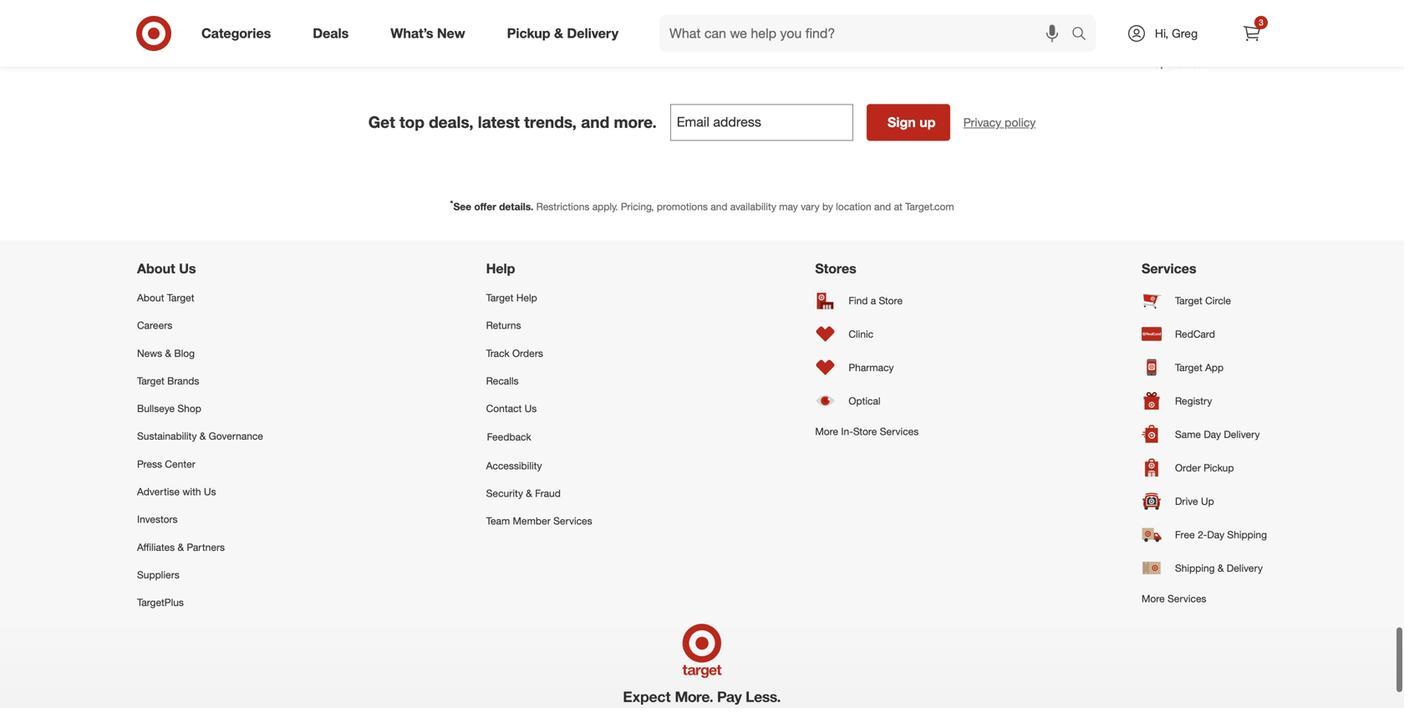 Task type: vqa. For each thing, say whether or not it's contained in the screenshot.
"to" inside Welcome to Target home planner! Let's get started:
no



Task type: describe. For each thing, give the bounding box(es) containing it.
target for target help
[[486, 291, 514, 304]]

security
[[486, 487, 523, 500]]

more in-store services link
[[816, 418, 919, 445]]

fraud
[[535, 487, 561, 500]]

more for more in-store services
[[816, 425, 839, 438]]

0 horizontal spatial and
[[581, 112, 610, 132]]

contact us link
[[486, 395, 593, 422]]

pricing,
[[621, 200, 654, 213]]

blog
[[174, 347, 195, 359]]

accessibility link
[[486, 452, 593, 479]]

store for a
[[879, 294, 903, 307]]

clinic
[[849, 328, 874, 340]]

pickup & delivery
[[507, 25, 619, 41]]

restrictions
[[537, 200, 590, 213]]

get top deals, latest trends, and more.
[[369, 112, 657, 132]]

promotions
[[657, 200, 708, 213]]

redcard
[[1176, 328, 1216, 340]]

drive
[[1176, 495, 1199, 507]]

target down about us
[[167, 291, 194, 304]]

& for security
[[526, 487, 532, 500]]

sign up button
[[867, 104, 950, 141]]

about for about us
[[137, 260, 175, 277]]

press
[[137, 458, 162, 470]]

about us
[[137, 260, 196, 277]]

with
[[183, 485, 201, 498]]

location
[[836, 200, 872, 213]]

target app
[[1176, 361, 1224, 374]]

order
[[1176, 461, 1201, 474]]

What can we help you find? suggestions appear below search field
[[660, 15, 1076, 52]]

target for target brands
[[137, 375, 165, 387]]

same
[[1176, 428, 1202, 441]]

investors
[[137, 513, 178, 526]]

more services
[[1142, 592, 1207, 605]]

hi,
[[1155, 26, 1169, 41]]

member
[[513, 515, 551, 527]]

availability
[[731, 200, 777, 213]]

target: expect more. pay less. image
[[467, 616, 937, 708]]

a
[[871, 294, 876, 307]]

0 vertical spatial help
[[486, 260, 515, 277]]

get
[[369, 112, 395, 132]]

same day delivery link
[[1142, 418, 1268, 451]]

optical link
[[816, 384, 919, 418]]

suppliers link
[[137, 561, 263, 589]]

suppliers
[[137, 568, 180, 581]]

offer
[[474, 200, 497, 213]]

free 2-day shipping link
[[1142, 518, 1268, 551]]

advertisement region
[[201, 0, 1204, 56]]

us for contact us
[[525, 402, 537, 415]]

& for news
[[165, 347, 171, 359]]

& for affiliates
[[178, 541, 184, 553]]

redcard link
[[1142, 317, 1268, 351]]

2 horizontal spatial and
[[875, 200, 892, 213]]

shipping & delivery link
[[1142, 551, 1268, 585]]

clinic link
[[816, 317, 919, 351]]

1 vertical spatial day
[[1208, 528, 1225, 541]]

privacy policy
[[964, 115, 1036, 129]]

investors link
[[137, 506, 263, 533]]

registry link
[[1142, 384, 1268, 418]]

more in-store services
[[816, 425, 919, 438]]

find a store link
[[816, 284, 919, 317]]

vary
[[801, 200, 820, 213]]

services inside "link"
[[880, 425, 919, 438]]

hi, greg
[[1155, 26, 1198, 41]]

0 horizontal spatial pickup
[[507, 25, 551, 41]]

sustainability & governance link
[[137, 422, 263, 450]]

pharmacy link
[[816, 351, 919, 384]]

3
[[1259, 17, 1264, 28]]

1 horizontal spatial us
[[204, 485, 216, 498]]

us for about us
[[179, 260, 196, 277]]

team
[[486, 515, 510, 527]]

team member services
[[486, 515, 593, 527]]

search button
[[1064, 15, 1105, 55]]

about for about target
[[137, 291, 164, 304]]

news & blog link
[[137, 339, 263, 367]]

affiliates & partners link
[[137, 533, 263, 561]]

target app link
[[1142, 351, 1268, 384]]

target.com
[[906, 200, 955, 213]]

pharmacy
[[849, 361, 894, 374]]

2-
[[1198, 528, 1208, 541]]

privacy
[[964, 115, 1002, 129]]

target help link
[[486, 284, 593, 312]]

orders
[[513, 347, 543, 359]]

shop
[[178, 402, 201, 415]]

sponsored
[[1155, 57, 1204, 70]]

target circle
[[1176, 294, 1232, 307]]

center
[[165, 458, 195, 470]]

feedback button
[[486, 422, 593, 452]]

services down the shipping & delivery link
[[1168, 592, 1207, 605]]

security & fraud link
[[486, 479, 593, 507]]

accessibility
[[486, 459, 542, 472]]

3 link
[[1234, 15, 1271, 52]]

track orders
[[486, 347, 543, 359]]

details.
[[499, 200, 534, 213]]

team member services link
[[486, 507, 593, 535]]



Task type: locate. For each thing, give the bounding box(es) containing it.
categories
[[202, 25, 271, 41]]

order pickup link
[[1142, 451, 1268, 485]]

returns
[[486, 319, 521, 332]]

shipping & delivery
[[1176, 562, 1263, 574]]

1 vertical spatial pickup
[[1204, 461, 1234, 474]]

1 horizontal spatial help
[[517, 291, 537, 304]]

more down the shipping & delivery link
[[1142, 592, 1165, 605]]

0 vertical spatial pickup
[[507, 25, 551, 41]]

us right contact
[[525, 402, 537, 415]]

pickup
[[507, 25, 551, 41], [1204, 461, 1234, 474]]

about up the careers
[[137, 291, 164, 304]]

about target link
[[137, 284, 263, 312]]

advertise with us
[[137, 485, 216, 498]]

shipping up "shipping & delivery"
[[1228, 528, 1268, 541]]

deals,
[[429, 112, 474, 132]]

0 horizontal spatial us
[[179, 260, 196, 277]]

services down optical "link"
[[880, 425, 919, 438]]

new
[[437, 25, 465, 41]]

pickup & delivery link
[[493, 15, 640, 52]]

1 vertical spatial about
[[137, 291, 164, 304]]

0 horizontal spatial store
[[854, 425, 877, 438]]

returns link
[[486, 312, 593, 339]]

1 vertical spatial store
[[854, 425, 877, 438]]

latest
[[478, 112, 520, 132]]

0 vertical spatial day
[[1204, 428, 1222, 441]]

privacy policy link
[[964, 114, 1036, 131]]

store for in-
[[854, 425, 877, 438]]

free 2-day shipping
[[1176, 528, 1268, 541]]

store
[[879, 294, 903, 307], [854, 425, 877, 438]]

* see offer details. restrictions apply. pricing, promotions and availability may vary by location and at target.com
[[450, 198, 955, 213]]

targetplus
[[137, 596, 184, 609]]

1 vertical spatial delivery
[[1224, 428, 1260, 441]]

help inside target help link
[[517, 291, 537, 304]]

us right with on the left bottom
[[204, 485, 216, 498]]

more services link
[[1142, 585, 1268, 613]]

us up about target link
[[179, 260, 196, 277]]

about target
[[137, 291, 194, 304]]

delivery for pickup & delivery
[[567, 25, 619, 41]]

& for shipping
[[1218, 562, 1224, 574]]

shipping up more services link
[[1176, 562, 1215, 574]]

contact us
[[486, 402, 537, 415]]

careers link
[[137, 312, 263, 339]]

up
[[920, 114, 936, 130]]

help
[[486, 260, 515, 277], [517, 291, 537, 304]]

&
[[554, 25, 564, 41], [165, 347, 171, 359], [200, 430, 206, 442], [526, 487, 532, 500], [178, 541, 184, 553], [1218, 562, 1224, 574]]

more for more services
[[1142, 592, 1165, 605]]

shipping
[[1228, 528, 1268, 541], [1176, 562, 1215, 574]]

recalls link
[[486, 367, 593, 395]]

2 vertical spatial delivery
[[1227, 562, 1263, 574]]

shipping inside free 2-day shipping link
[[1228, 528, 1268, 541]]

security & fraud
[[486, 487, 561, 500]]

optical
[[849, 395, 881, 407]]

delivery
[[567, 25, 619, 41], [1224, 428, 1260, 441], [1227, 562, 1263, 574]]

sustainability & governance
[[137, 430, 263, 442]]

pickup right new
[[507, 25, 551, 41]]

target left app
[[1176, 361, 1203, 374]]

& for sustainability
[[200, 430, 206, 442]]

bullseye shop
[[137, 402, 201, 415]]

see
[[454, 200, 472, 213]]

order pickup
[[1176, 461, 1234, 474]]

0 vertical spatial store
[[879, 294, 903, 307]]

sign up
[[888, 114, 936, 130]]

None text field
[[670, 104, 853, 141]]

store down optical "link"
[[854, 425, 877, 438]]

day inside "link"
[[1204, 428, 1222, 441]]

services down fraud
[[554, 515, 593, 527]]

up
[[1201, 495, 1215, 507]]

and left at
[[875, 200, 892, 213]]

target for target circle
[[1176, 294, 1203, 307]]

0 vertical spatial shipping
[[1228, 528, 1268, 541]]

day right free at right bottom
[[1208, 528, 1225, 541]]

same day delivery
[[1176, 428, 1260, 441]]

1 horizontal spatial pickup
[[1204, 461, 1234, 474]]

about
[[137, 260, 175, 277], [137, 291, 164, 304]]

help up returns link
[[517, 291, 537, 304]]

brands
[[167, 375, 199, 387]]

0 horizontal spatial more
[[816, 425, 839, 438]]

and left more.
[[581, 112, 610, 132]]

sign
[[888, 114, 916, 130]]

about up "about target"
[[137, 260, 175, 277]]

policy
[[1005, 115, 1036, 129]]

sustainability
[[137, 430, 197, 442]]

0 vertical spatial about
[[137, 260, 175, 277]]

news
[[137, 347, 162, 359]]

delivery inside "link"
[[1224, 428, 1260, 441]]

drive up
[[1176, 495, 1215, 507]]

2 vertical spatial us
[[204, 485, 216, 498]]

news & blog
[[137, 347, 195, 359]]

& for pickup
[[554, 25, 564, 41]]

services up target circle
[[1142, 260, 1197, 277]]

advertise
[[137, 485, 180, 498]]

*
[[450, 198, 454, 208]]

target help
[[486, 291, 537, 304]]

more left in-
[[816, 425, 839, 438]]

circle
[[1206, 294, 1232, 307]]

2 about from the top
[[137, 291, 164, 304]]

1 horizontal spatial shipping
[[1228, 528, 1268, 541]]

search
[[1064, 27, 1105, 43]]

categories link
[[187, 15, 292, 52]]

registry
[[1176, 395, 1213, 407]]

target left circle at the right top
[[1176, 294, 1203, 307]]

drive up link
[[1142, 485, 1268, 518]]

0 vertical spatial more
[[816, 425, 839, 438]]

more.
[[614, 112, 657, 132]]

recalls
[[486, 375, 519, 387]]

greg
[[1172, 26, 1198, 41]]

apply.
[[593, 200, 618, 213]]

1 vertical spatial more
[[1142, 592, 1165, 605]]

find
[[849, 294, 868, 307]]

shipping inside the shipping & delivery link
[[1176, 562, 1215, 574]]

1 about from the top
[[137, 260, 175, 277]]

0 vertical spatial delivery
[[567, 25, 619, 41]]

1 horizontal spatial and
[[711, 200, 728, 213]]

careers
[[137, 319, 172, 332]]

1 vertical spatial help
[[517, 291, 537, 304]]

target
[[167, 291, 194, 304], [486, 291, 514, 304], [1176, 294, 1203, 307], [1176, 361, 1203, 374], [137, 375, 165, 387]]

day right same
[[1204, 428, 1222, 441]]

find a store
[[849, 294, 903, 307]]

contact
[[486, 402, 522, 415]]

us
[[179, 260, 196, 277], [525, 402, 537, 415], [204, 485, 216, 498]]

0 horizontal spatial shipping
[[1176, 562, 1215, 574]]

and left availability
[[711, 200, 728, 213]]

1 horizontal spatial store
[[879, 294, 903, 307]]

store right a
[[879, 294, 903, 307]]

help up target help
[[486, 260, 515, 277]]

delivery for same day delivery
[[1224, 428, 1260, 441]]

delivery for shipping & delivery
[[1227, 562, 1263, 574]]

0 horizontal spatial help
[[486, 260, 515, 277]]

target down news at the left
[[137, 375, 165, 387]]

1 vertical spatial shipping
[[1176, 562, 1215, 574]]

track
[[486, 347, 510, 359]]

press center
[[137, 458, 195, 470]]

0 vertical spatial us
[[179, 260, 196, 277]]

target brands link
[[137, 367, 263, 395]]

1 horizontal spatial more
[[1142, 592, 1165, 605]]

targetplus link
[[137, 589, 263, 616]]

target for target app
[[1176, 361, 1203, 374]]

1 vertical spatial us
[[525, 402, 537, 415]]

more inside "link"
[[816, 425, 839, 438]]

2 horizontal spatial us
[[525, 402, 537, 415]]

pickup right order
[[1204, 461, 1234, 474]]

target up returns
[[486, 291, 514, 304]]

trends,
[[524, 112, 577, 132]]

free
[[1176, 528, 1195, 541]]



